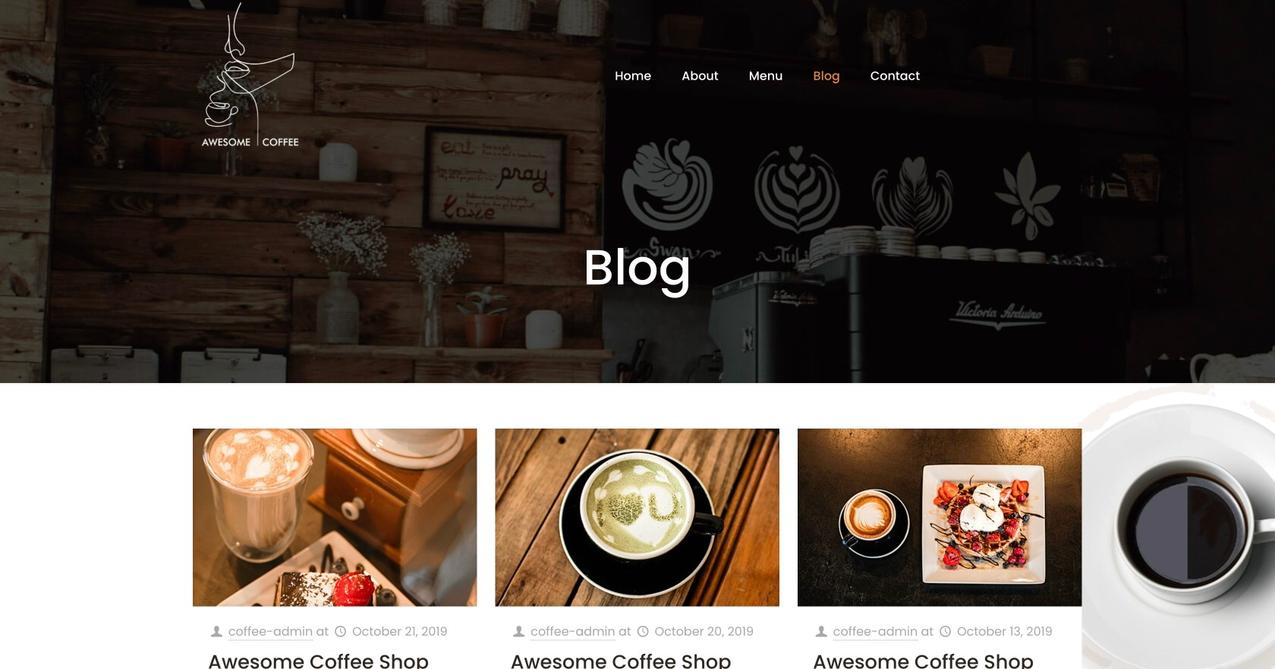 Task type: locate. For each thing, give the bounding box(es) containing it.
1 horizontal spatial user image
[[813, 623, 830, 641]]

0 horizontal spatial user image
[[208, 623, 225, 641]]

2 user image from the left
[[813, 623, 830, 641]]

user image for clock icon on the bottom left of the page
[[208, 623, 225, 641]]

png logo image
[[199, 0, 302, 152]]

1 user image from the left
[[208, 623, 225, 641]]

1 horizontal spatial clock image
[[937, 623, 954, 641]]

0 horizontal spatial clock image
[[635, 623, 652, 641]]

clock image
[[635, 623, 652, 641], [937, 623, 954, 641]]

2 clock image from the left
[[937, 623, 954, 641]]

clock image
[[332, 623, 349, 641]]

1 clock image from the left
[[635, 623, 652, 641]]

user image
[[208, 623, 225, 641], [813, 623, 830, 641]]



Task type: describe. For each thing, give the bounding box(es) containing it.
user image for first clock image from right
[[813, 623, 830, 641]]

user image
[[511, 623, 528, 641]]



Task type: vqa. For each thing, say whether or not it's contained in the screenshot.
the tea image
no



